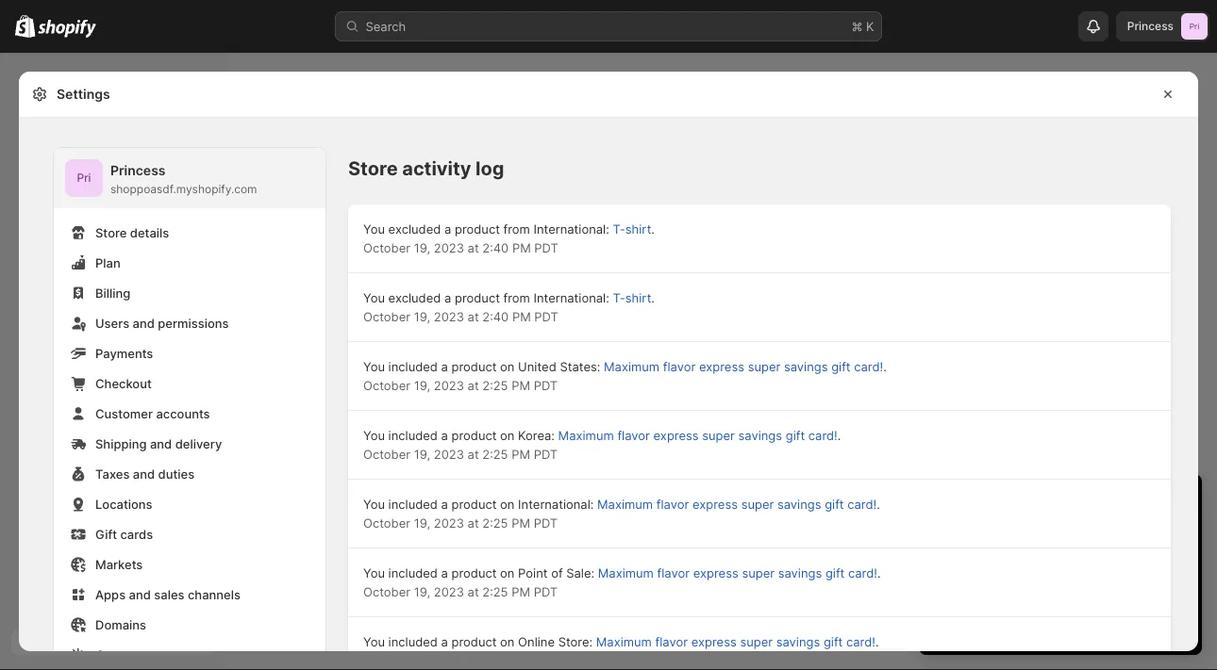 Task type: vqa. For each thing, say whether or not it's contained in the screenshot.
Unsaved changes
no



Task type: describe. For each thing, give the bounding box(es) containing it.
sales
[[154, 588, 184, 602]]

maximum inside the you included a product on korea: maximum flavor express super savings gift card! . october 19, 2023 at 2:25 pm pdt
[[558, 428, 614, 443]]

you inside you included a product on international: maximum flavor express super savings gift card! . october 19, 2023 at 2:25 pm pdt
[[363, 497, 385, 512]]

2:25 inside you included a product on international: maximum flavor express super savings gift card! . october 19, 2023 at 2:25 pm pdt
[[482, 516, 508, 531]]

checkout
[[95, 376, 152, 391]]

you included a product on online store: maximum flavor express super savings gift card! .
[[363, 635, 879, 650]]

2 2:40 from the top
[[482, 309, 509, 324]]

october inside you included a product on point of sale: maximum flavor express super savings gift card! . october 19, 2023 at 2:25 pm pdt
[[363, 585, 410, 600]]

2 you from the top
[[363, 291, 385, 305]]

at inside the you included a product on korea: maximum flavor express super savings gift card! . october 19, 2023 at 2:25 pm pdt
[[468, 447, 479, 462]]

card! inside the you included a product on korea: maximum flavor express super savings gift card! . october 19, 2023 at 2:25 pm pdt
[[808, 428, 838, 443]]

first 3 months for $1/month to customize your online store and add bonus features
[[953, 544, 1178, 597]]

2:25 inside you included a product on point of sale: maximum flavor express super savings gift card! . october 19, 2023 at 2:25 pm pdt
[[482, 585, 508, 600]]

19, inside you included a product on international: maximum flavor express super savings gift card! . october 19, 2023 at 2:25 pm pdt
[[414, 516, 430, 531]]

customer accounts
[[95, 407, 210, 421]]

gift inside you included a product on united states: maximum flavor express super savings gift card! . october 19, 2023 at 2:25 pm pdt
[[831, 359, 851, 374]]

pdt inside you included a product on point of sale: maximum flavor express super savings gift card! . october 19, 2023 at 2:25 pm pdt
[[534, 585, 558, 600]]

1 horizontal spatial shopify image
[[38, 19, 96, 38]]

plan
[[95, 256, 121, 270]]

customer for customer events
[[95, 648, 153, 663]]

1 pm from the top
[[512, 241, 531, 255]]

super inside you included a product on point of sale: maximum flavor express super savings gift card! . october 19, 2023 at 2:25 pm pdt
[[742, 566, 775, 581]]

october inside the you included a product on korea: maximum flavor express super savings gift card! . october 19, 2023 at 2:25 pm pdt
[[363, 447, 410, 462]]

customer events
[[95, 648, 195, 663]]

payments
[[95, 346, 153, 361]]

2 at from the top
[[468, 309, 479, 324]]

2 pm from the top
[[512, 309, 531, 324]]

product inside you included a product on point of sale: maximum flavor express super savings gift card! . october 19, 2023 at 2:25 pm pdt
[[452, 566, 497, 581]]

on for point
[[500, 566, 515, 581]]

1 t-shirt link from the top
[[613, 222, 651, 236]]

shirt for 1st 't-shirt' link from the top
[[625, 222, 651, 236]]

you inside you included a product on point of sale: maximum flavor express super savings gift card! . october 19, 2023 at 2:25 pm pdt
[[363, 566, 385, 581]]

pdt inside you included a product on united states: maximum flavor express super savings gift card! . october 19, 2023 at 2:25 pm pdt
[[534, 378, 558, 393]]

october inside you included a product on international: maximum flavor express super savings gift card! . october 19, 2023 at 2:25 pm pdt
[[363, 516, 410, 531]]

1 from from the top
[[503, 222, 530, 236]]

savings inside the you included a product on korea: maximum flavor express super savings gift card! . october 19, 2023 at 2:25 pm pdt
[[738, 428, 782, 443]]

express inside the you included a product on korea: maximum flavor express super savings gift card! . october 19, 2023 at 2:25 pm pdt
[[653, 428, 699, 443]]

you included a product on united states: maximum flavor express super savings gift card! . october 19, 2023 at 2:25 pm pdt
[[363, 359, 887, 393]]

customer for customer accounts
[[95, 407, 153, 421]]

maximum flavor express super savings gift card! link for you included a product on point of sale: maximum flavor express super savings gift card! . october 19, 2023 at 2:25 pm pdt
[[598, 566, 877, 581]]

maximum inside you included a product on international: maximum flavor express super savings gift card! . october 19, 2023 at 2:25 pm pdt
[[597, 497, 653, 512]]

users and permissions link
[[65, 310, 314, 337]]

excluded for first 't-shirt' link from the bottom of the settings dialog
[[388, 291, 441, 305]]

months
[[990, 544, 1034, 559]]

sale:
[[566, 566, 595, 581]]

. inside the you included a product on korea: maximum flavor express super savings gift card! . october 19, 2023 at 2:25 pm pdt
[[838, 428, 841, 443]]

t- for first 't-shirt' link from the bottom of the settings dialog
[[613, 291, 625, 305]]

locations
[[95, 497, 152, 512]]

shoppoasdf.myshopify.com
[[110, 183, 257, 196]]

pri button
[[65, 159, 103, 197]]

details
[[130, 225, 169, 240]]

included for you included a product on international:
[[388, 497, 438, 512]]

maximum flavor express super savings gift card! link for you included a product on united states: maximum flavor express super savings gift card! . october 19, 2023 at 2:25 pm pdt
[[604, 359, 883, 374]]

. inside you included a product on united states: maximum flavor express super savings gift card! . october 19, 2023 at 2:25 pm pdt
[[883, 359, 887, 374]]

2 2023 from the top
[[434, 309, 464, 324]]

19, inside you included a product on united states: maximum flavor express super savings gift card! . october 19, 2023 at 2:25 pm pdt
[[414, 378, 430, 393]]

users and permissions
[[95, 316, 229, 331]]

maximum right the store:
[[596, 635, 652, 650]]

markets
[[95, 558, 143, 572]]

billing
[[95, 286, 130, 301]]

0 vertical spatial international:
[[534, 222, 609, 236]]

⌘ k
[[852, 19, 874, 33]]

store details
[[95, 225, 169, 240]]

apps and sales channels link
[[65, 582, 314, 609]]

international: inside you included a product on international: maximum flavor express super savings gift card! . october 19, 2023 at 2:25 pm pdt
[[518, 497, 594, 512]]

1 19, from the top
[[414, 241, 430, 255]]

checkout link
[[65, 371, 314, 397]]

shipping
[[95, 437, 147, 451]]

included for you included a product on korea:
[[388, 428, 438, 443]]

2023 inside you included a product on international: maximum flavor express super savings gift card! . october 19, 2023 at 2:25 pm pdt
[[434, 516, 464, 531]]

1 day left in your trial element
[[919, 524, 1202, 656]]

. inside you included a product on international: maximum flavor express super savings gift card! . october 19, 2023 at 2:25 pm pdt
[[877, 497, 880, 512]]

maximum flavor express super savings gift card! link for you included a product on korea: maximum flavor express super savings gift card! . october 19, 2023 at 2:25 pm pdt
[[558, 428, 838, 443]]

accounts
[[156, 407, 210, 421]]

your inside first 3 months for $1/month to customize your online store and add bonus features
[[1152, 563, 1178, 578]]

taxes
[[95, 467, 130, 482]]

savings inside you included a product on point of sale: maximum flavor express super savings gift card! . october 19, 2023 at 2:25 pm pdt
[[778, 566, 822, 581]]

taxes and duties link
[[65, 461, 314, 488]]

t- for 1st 't-shirt' link from the top
[[613, 222, 625, 236]]

gift inside the you included a product on korea: maximum flavor express super savings gift card! . october 19, 2023 at 2:25 pm pdt
[[786, 428, 805, 443]]

gift inside you included a product on international: maximum flavor express super savings gift card! . october 19, 2023 at 2:25 pm pdt
[[825, 497, 844, 512]]

card! inside you included a product on point of sale: maximum flavor express super savings gift card! . october 19, 2023 at 2:25 pm pdt
[[848, 566, 877, 581]]

apps and sales channels
[[95, 588, 241, 602]]

taxes and duties
[[95, 467, 194, 482]]

korea:
[[518, 428, 555, 443]]

gift cards
[[95, 527, 153, 542]]

a inside you included a product on united states: maximum flavor express super savings gift card! . october 19, 2023 at 2:25 pm pdt
[[441, 359, 448, 374]]

a inside you included a product on point of sale: maximum flavor express super savings gift card! . october 19, 2023 at 2:25 pm pdt
[[441, 566, 448, 581]]

bonus
[[1075, 582, 1111, 597]]

settings
[[57, 86, 110, 102]]

a inside you included a product on international: maximum flavor express super savings gift card! . october 19, 2023 at 2:25 pm pdt
[[441, 497, 448, 512]]

19, inside you included a product on point of sale: maximum flavor express super savings gift card! . october 19, 2023 at 2:25 pm pdt
[[414, 585, 430, 600]]

cards
[[120, 527, 153, 542]]

log
[[476, 157, 504, 180]]

1 you from the top
[[363, 222, 385, 236]]

apps
[[95, 588, 126, 602]]

pm inside the you included a product on korea: maximum flavor express super savings gift card! . october 19, 2023 at 2:25 pm pdt
[[512, 447, 530, 462]]

you excluded a product from international: t-shirt . october 19, 2023 at 2:40 pm pdt for first 't-shirt' link from the bottom of the settings dialog
[[363, 291, 655, 324]]

on for international:
[[500, 497, 515, 512]]

princess for princess shoppoasdf.myshopify.com
[[110, 163, 166, 179]]

you excluded a product from international: t-shirt . october 19, 2023 at 2:40 pm pdt for 1st 't-shirt' link from the top
[[363, 222, 655, 255]]

$1/month
[[1057, 544, 1112, 559]]

permissions
[[158, 316, 229, 331]]

maximum inside you included a product on point of sale: maximum flavor express super savings gift card! . october 19, 2023 at 2:25 pm pdt
[[598, 566, 654, 581]]

at inside you included a product on united states: maximum flavor express super savings gift card! . october 19, 2023 at 2:25 pm pdt
[[468, 378, 479, 393]]

super inside the you included a product on korea: maximum flavor express super savings gift card! . october 19, 2023 at 2:25 pm pdt
[[702, 428, 735, 443]]

gift cards link
[[65, 522, 314, 548]]

store for store activity log
[[348, 157, 398, 180]]

shop settings menu element
[[54, 148, 326, 671]]

included for you included a product on point of sale:
[[388, 566, 438, 581]]

19, inside the you included a product on korea: maximum flavor express super savings gift card! . october 19, 2023 at 2:25 pm pdt
[[414, 447, 430, 462]]

princess for princess
[[1127, 19, 1174, 33]]



Task type: locate. For each thing, give the bounding box(es) containing it.
included
[[388, 359, 438, 374], [388, 428, 438, 443], [388, 497, 438, 512], [388, 566, 438, 581], [388, 635, 438, 650]]

0 vertical spatial customer
[[95, 407, 153, 421]]

1 vertical spatial customer
[[95, 648, 153, 663]]

princess image
[[1181, 13, 1208, 40]]

customer accounts link
[[65, 401, 314, 427]]

customize
[[1090, 563, 1149, 578]]

customer events link
[[65, 643, 314, 669]]

and for taxes and duties
[[133, 467, 155, 482]]

0 vertical spatial t-shirt link
[[613, 222, 651, 236]]

flavor
[[663, 359, 696, 374], [617, 428, 650, 443], [656, 497, 689, 512], [657, 566, 690, 581], [655, 635, 688, 650]]

for
[[1037, 544, 1053, 559]]

savings inside you included a product on united states: maximum flavor express super savings gift card! . october 19, 2023 at 2:25 pm pdt
[[784, 359, 828, 374]]

and
[[133, 316, 155, 331], [150, 437, 172, 451], [133, 467, 155, 482], [1024, 582, 1046, 597], [129, 588, 151, 602]]

users
[[95, 316, 129, 331]]

1 at from the top
[[468, 241, 479, 255]]

0 horizontal spatial store
[[95, 225, 127, 240]]

you
[[363, 222, 385, 236], [363, 291, 385, 305], [363, 359, 385, 374], [363, 428, 385, 443], [363, 497, 385, 512], [363, 566, 385, 581], [363, 635, 385, 650]]

and for shipping and delivery
[[150, 437, 172, 451]]

on inside you included a product on international: maximum flavor express super savings gift card! . october 19, 2023 at 2:25 pm pdt
[[500, 497, 515, 512]]

on inside you included a product on united states: maximum flavor express super savings gift card! . october 19, 2023 at 2:25 pm pdt
[[500, 359, 515, 374]]

store
[[991, 582, 1021, 597]]

3 october from the top
[[363, 378, 410, 393]]

flavor inside you included a product on united states: maximum flavor express super savings gift card! . october 19, 2023 at 2:25 pm pdt
[[663, 359, 696, 374]]

maximum right 'states:'
[[604, 359, 660, 374]]

1 excluded from the top
[[388, 222, 441, 236]]

⌘
[[852, 19, 863, 33]]

gift
[[831, 359, 851, 374], [786, 428, 805, 443], [825, 497, 844, 512], [825, 566, 845, 581], [824, 635, 843, 650]]

payments link
[[65, 341, 314, 367]]

1 vertical spatial from
[[503, 291, 530, 305]]

store details link
[[65, 220, 314, 246]]

shopify image
[[15, 15, 35, 38], [38, 19, 96, 38]]

2 t-shirt link from the top
[[613, 291, 651, 305]]

express inside you included a product on point of sale: maximum flavor express super savings gift card! . october 19, 2023 at 2:25 pm pdt
[[693, 566, 739, 581]]

flavor inside you included a product on international: maximum flavor express super savings gift card! . october 19, 2023 at 2:25 pm pdt
[[656, 497, 689, 512]]

on inside the you included a product on korea: maximum flavor express super savings gift card! . october 19, 2023 at 2:25 pm pdt
[[500, 428, 515, 443]]

a
[[444, 222, 451, 236], [444, 291, 451, 305], [441, 359, 448, 374], [441, 428, 448, 443], [441, 497, 448, 512], [441, 566, 448, 581], [441, 635, 448, 650]]

you excluded a product from international: t-shirt . october 19, 2023 at 2:40 pm pdt
[[363, 222, 655, 255], [363, 291, 655, 324]]

store for store details
[[95, 225, 127, 240]]

united
[[518, 359, 556, 374]]

pick
[[1023, 617, 1045, 630]]

included inside you included a product on international: maximum flavor express super savings gift card! . october 19, 2023 at 2:25 pm pdt
[[388, 497, 438, 512]]

product inside the you included a product on korea: maximum flavor express super savings gift card! . october 19, 2023 at 2:25 pm pdt
[[452, 428, 497, 443]]

super inside you included a product on international: maximum flavor express super savings gift card! . october 19, 2023 at 2:25 pm pdt
[[741, 497, 774, 512]]

0 vertical spatial your
[[1152, 563, 1178, 578]]

2 excluded from the top
[[388, 291, 441, 305]]

6 you from the top
[[363, 566, 385, 581]]

1 included from the top
[[388, 359, 438, 374]]

on for online
[[500, 635, 515, 650]]

first
[[953, 544, 976, 559]]

0 vertical spatial 2:40
[[482, 241, 509, 255]]

delivery
[[175, 437, 222, 451]]

channels
[[188, 588, 241, 602]]

3 at from the top
[[468, 378, 479, 393]]

0 vertical spatial from
[[503, 222, 530, 236]]

1 2023 from the top
[[434, 241, 464, 255]]

.
[[651, 222, 655, 236], [651, 291, 655, 305], [883, 359, 887, 374], [838, 428, 841, 443], [877, 497, 880, 512], [877, 566, 881, 581], [875, 635, 879, 650]]

billing link
[[65, 280, 314, 307]]

3 you from the top
[[363, 359, 385, 374]]

3 19, from the top
[[414, 378, 430, 393]]

your
[[1152, 563, 1178, 578], [1048, 617, 1072, 630]]

states:
[[560, 359, 600, 374]]

gift
[[95, 527, 117, 542]]

your right pick
[[1048, 617, 1072, 630]]

shipping and delivery link
[[65, 431, 314, 458]]

express inside you included a product on united states: maximum flavor express super savings gift card! . october 19, 2023 at 2:25 pm pdt
[[699, 359, 744, 374]]

excluded
[[388, 222, 441, 236], [388, 291, 441, 305]]

plan link
[[65, 250, 314, 276]]

1 october from the top
[[363, 241, 410, 255]]

0 vertical spatial excluded
[[388, 222, 441, 236]]

pdt inside you included a product on international: maximum flavor express super savings gift card! . october 19, 2023 at 2:25 pm pdt
[[534, 516, 558, 531]]

card! inside you included a product on united states: maximum flavor express super savings gift card! . october 19, 2023 at 2:25 pm pdt
[[854, 359, 883, 374]]

markets link
[[65, 552, 314, 578]]

5 19, from the top
[[414, 516, 430, 531]]

of
[[551, 566, 563, 581]]

3
[[979, 544, 987, 559]]

a inside the you included a product on korea: maximum flavor express super savings gift card! . october 19, 2023 at 2:25 pm pdt
[[441, 428, 448, 443]]

you included a product on point of sale: maximum flavor express super savings gift card! . october 19, 2023 at 2:25 pm pdt
[[363, 566, 881, 600]]

dialog
[[1206, 72, 1217, 652]]

maximum
[[604, 359, 660, 374], [558, 428, 614, 443], [597, 497, 653, 512], [598, 566, 654, 581], [596, 635, 652, 650]]

2 19, from the top
[[414, 309, 430, 324]]

5 on from the top
[[500, 635, 515, 650]]

duties
[[158, 467, 194, 482]]

4 you from the top
[[363, 428, 385, 443]]

2 on from the top
[[500, 428, 515, 443]]

maximum inside you included a product on united states: maximum flavor express super savings gift card! . october 19, 2023 at 2:25 pm pdt
[[604, 359, 660, 374]]

on for korea:
[[500, 428, 515, 443]]

4 october from the top
[[363, 447, 410, 462]]

princess shoppoasdf.myshopify.com
[[110, 163, 257, 196]]

your up features
[[1152, 563, 1178, 578]]

you inside the you included a product on korea: maximum flavor express super savings gift card! . october 19, 2023 at 2:25 pm pdt
[[363, 428, 385, 443]]

2:25 inside the you included a product on korea: maximum flavor express super savings gift card! . october 19, 2023 at 2:25 pm pdt
[[482, 447, 508, 462]]

0 vertical spatial princess
[[1127, 19, 1174, 33]]

2:25
[[482, 378, 508, 393], [482, 447, 508, 462], [482, 516, 508, 531], [482, 585, 508, 600]]

to
[[1075, 563, 1086, 578]]

at inside you included a product on international: maximum flavor express super savings gift card! . october 19, 2023 at 2:25 pm pdt
[[468, 516, 479, 531]]

t-
[[613, 222, 625, 236], [613, 291, 625, 305]]

2:40
[[482, 241, 509, 255], [482, 309, 509, 324]]

5 included from the top
[[388, 635, 438, 650]]

maximum flavor express super savings gift card! link
[[604, 359, 883, 374], [558, 428, 838, 443], [597, 497, 877, 512], [598, 566, 877, 581], [596, 635, 875, 650]]

princess
[[1127, 19, 1174, 33], [110, 163, 166, 179]]

on for united
[[500, 359, 515, 374]]

5 october from the top
[[363, 516, 410, 531]]

4 at from the top
[[468, 447, 479, 462]]

included inside you included a product on point of sale: maximum flavor express super savings gift card! . october 19, 2023 at 2:25 pm pdt
[[388, 566, 438, 581]]

flavor inside the you included a product on korea: maximum flavor express super savings gift card! . october 19, 2023 at 2:25 pm pdt
[[617, 428, 650, 443]]

pm inside you included a product on united states: maximum flavor express super savings gift card! . october 19, 2023 at 2:25 pm pdt
[[512, 378, 530, 393]]

3 2023 from the top
[[434, 378, 464, 393]]

pm
[[512, 241, 531, 255], [512, 309, 531, 324], [512, 378, 530, 393], [512, 447, 530, 462], [512, 516, 530, 531], [512, 585, 530, 600]]

events
[[156, 648, 195, 663]]

2 included from the top
[[388, 428, 438, 443]]

6 19, from the top
[[414, 585, 430, 600]]

princess up shoppoasdf.myshopify.com on the left top of page
[[110, 163, 166, 179]]

1 vertical spatial princess
[[110, 163, 166, 179]]

maximum right sale:
[[598, 566, 654, 581]]

store
[[348, 157, 398, 180], [95, 225, 127, 240]]

princess image
[[65, 159, 103, 197]]

you inside you included a product on united states: maximum flavor express super savings gift card! . october 19, 2023 at 2:25 pm pdt
[[363, 359, 385, 374]]

plan
[[1075, 617, 1098, 630]]

6 pm from the top
[[512, 585, 530, 600]]

2 you excluded a product from international: t-shirt . october 19, 2023 at 2:40 pm pdt from the top
[[363, 291, 655, 324]]

5 at from the top
[[468, 516, 479, 531]]

k
[[866, 19, 874, 33]]

and left 'add'
[[1024, 582, 1046, 597]]

2023 inside the you included a product on korea: maximum flavor express super savings gift card! . october 19, 2023 at 2:25 pm pdt
[[434, 447, 464, 462]]

1 vertical spatial t-shirt link
[[613, 291, 651, 305]]

6 2023 from the top
[[434, 585, 464, 600]]

5 2023 from the top
[[434, 516, 464, 531]]

4 2023 from the top
[[434, 447, 464, 462]]

1 vertical spatial 2:40
[[482, 309, 509, 324]]

included for you included a product on united states:
[[388, 359, 438, 374]]

1 horizontal spatial store
[[348, 157, 398, 180]]

pm inside you included a product on international: maximum flavor express super savings gift card! . october 19, 2023 at 2:25 pm pdt
[[512, 516, 530, 531]]

settings dialog
[[19, 72, 1198, 671]]

card! inside you included a product on international: maximum flavor express super savings gift card! . october 19, 2023 at 2:25 pm pdt
[[847, 497, 877, 512]]

0 horizontal spatial shopify image
[[15, 15, 35, 38]]

customer down "domains"
[[95, 648, 153, 663]]

point
[[518, 566, 548, 581]]

. inside you included a product on point of sale: maximum flavor express super savings gift card! . october 19, 2023 at 2:25 pm pdt
[[877, 566, 881, 581]]

store:
[[558, 635, 593, 650]]

on inside you included a product on point of sale: maximum flavor express super savings gift card! . october 19, 2023 at 2:25 pm pdt
[[500, 566, 515, 581]]

2 from from the top
[[503, 291, 530, 305]]

and for users and permissions
[[133, 316, 155, 331]]

1 2:25 from the top
[[482, 378, 508, 393]]

4 2:25 from the top
[[482, 585, 508, 600]]

and right users
[[133, 316, 155, 331]]

pdt
[[534, 241, 558, 255], [534, 309, 558, 324], [534, 378, 558, 393], [534, 447, 558, 462], [534, 516, 558, 531], [534, 585, 558, 600]]

activity
[[402, 157, 471, 180]]

princess left princess image
[[1127, 19, 1174, 33]]

express inside you included a product on international: maximum flavor express super savings gift card! . october 19, 2023 at 2:25 pm pdt
[[692, 497, 738, 512]]

maximum down the you included a product on korea: maximum flavor express super savings gift card! . october 19, 2023 at 2:25 pm pdt
[[597, 497, 653, 512]]

included inside you included a product on united states: maximum flavor express super savings gift card! . october 19, 2023 at 2:25 pm pdt
[[388, 359, 438, 374]]

2023
[[434, 241, 464, 255], [434, 309, 464, 324], [434, 378, 464, 393], [434, 447, 464, 462], [434, 516, 464, 531], [434, 585, 464, 600]]

gift inside you included a product on point of sale: maximum flavor express super savings gift card! . october 19, 2023 at 2:25 pm pdt
[[825, 566, 845, 581]]

1 vertical spatial your
[[1048, 617, 1072, 630]]

0 vertical spatial you excluded a product from international: t-shirt . october 19, 2023 at 2:40 pm pdt
[[363, 222, 655, 255]]

flavor inside you included a product on point of sale: maximum flavor express super savings gift card! . october 19, 2023 at 2:25 pm pdt
[[657, 566, 690, 581]]

1 vertical spatial t-
[[613, 291, 625, 305]]

5 pm from the top
[[512, 516, 530, 531]]

search
[[366, 19, 406, 33]]

2 october from the top
[[363, 309, 410, 324]]

maximum flavor express super savings gift card! link for you included a product on international: maximum flavor express super savings gift card! . october 19, 2023 at 2:25 pm pdt
[[597, 497, 877, 512]]

online
[[953, 582, 988, 597]]

october inside you included a product on united states: maximum flavor express super savings gift card! . october 19, 2023 at 2:25 pm pdt
[[363, 378, 410, 393]]

0 vertical spatial shirt
[[625, 222, 651, 236]]

from
[[503, 222, 530, 236], [503, 291, 530, 305]]

0 vertical spatial store
[[348, 157, 398, 180]]

0 horizontal spatial princess
[[110, 163, 166, 179]]

customer
[[95, 407, 153, 421], [95, 648, 153, 663]]

2 t- from the top
[[613, 291, 625, 305]]

3 on from the top
[[500, 497, 515, 512]]

you included a product on korea: maximum flavor express super savings gift card! . october 19, 2023 at 2:25 pm pdt
[[363, 428, 841, 462]]

1 customer from the top
[[95, 407, 153, 421]]

pick your plan link
[[938, 610, 1183, 637]]

super inside you included a product on united states: maximum flavor express super savings gift card! . october 19, 2023 at 2:25 pm pdt
[[748, 359, 781, 374]]

1 vertical spatial international:
[[534, 291, 609, 305]]

add
[[1049, 582, 1071, 597]]

online
[[518, 635, 555, 650]]

1 horizontal spatial your
[[1152, 563, 1178, 578]]

3 included from the top
[[388, 497, 438, 512]]

shirt for first 't-shirt' link from the bottom of the settings dialog
[[625, 291, 651, 305]]

store activity log
[[348, 157, 504, 180]]

customer down the checkout
[[95, 407, 153, 421]]

you excluded a product from international: t-shirt . october 19, 2023 at 2:40 pm pdt up united
[[363, 291, 655, 324]]

express
[[699, 359, 744, 374], [653, 428, 699, 443], [692, 497, 738, 512], [693, 566, 739, 581], [691, 635, 737, 650]]

included inside the you included a product on korea: maximum flavor express super savings gift card! . october 19, 2023 at 2:25 pm pdt
[[388, 428, 438, 443]]

2 customer from the top
[[95, 648, 153, 663]]

5 you from the top
[[363, 497, 385, 512]]

and down customer accounts
[[150, 437, 172, 451]]

6 at from the top
[[468, 585, 479, 600]]

6 october from the top
[[363, 585, 410, 600]]

0 horizontal spatial your
[[1048, 617, 1072, 630]]

1 horizontal spatial princess
[[1127, 19, 1174, 33]]

2 2:25 from the top
[[482, 447, 508, 462]]

october
[[363, 241, 410, 255], [363, 309, 410, 324], [363, 378, 410, 393], [363, 447, 410, 462], [363, 516, 410, 531], [363, 585, 410, 600]]

you excluded a product from international: t-shirt . october 19, 2023 at 2:40 pm pdt down the log
[[363, 222, 655, 255]]

1 you excluded a product from international: t-shirt . october 19, 2023 at 2:40 pm pdt from the top
[[363, 222, 655, 255]]

pm inside you included a product on point of sale: maximum flavor express super savings gift card! . october 19, 2023 at 2:25 pm pdt
[[512, 585, 530, 600]]

7 you from the top
[[363, 635, 385, 650]]

and inside first 3 months for $1/month to customize your online store and add bonus features
[[1024, 582, 1046, 597]]

princess inside princess shoppoasdf.myshopify.com
[[110, 163, 166, 179]]

product inside you included a product on international: maximum flavor express super savings gift card! . october 19, 2023 at 2:25 pm pdt
[[452, 497, 497, 512]]

1 2:40 from the top
[[482, 241, 509, 255]]

4 on from the top
[[500, 566, 515, 581]]

2:25 inside you included a product on united states: maximum flavor express super savings gift card! . october 19, 2023 at 2:25 pm pdt
[[482, 378, 508, 393]]

maximum right korea:
[[558, 428, 614, 443]]

savings
[[784, 359, 828, 374], [738, 428, 782, 443], [777, 497, 821, 512], [778, 566, 822, 581], [776, 635, 820, 650]]

1 vertical spatial shirt
[[625, 291, 651, 305]]

store up plan on the left of page
[[95, 225, 127, 240]]

4 pm from the top
[[512, 447, 530, 462]]

at
[[468, 241, 479, 255], [468, 309, 479, 324], [468, 378, 479, 393], [468, 447, 479, 462], [468, 516, 479, 531], [468, 585, 479, 600]]

and right apps
[[129, 588, 151, 602]]

1 vertical spatial you excluded a product from international: t-shirt . october 19, 2023 at 2:40 pm pdt
[[363, 291, 655, 324]]

pdt inside the you included a product on korea: maximum flavor express super savings gift card! . october 19, 2023 at 2:25 pm pdt
[[534, 447, 558, 462]]

from up united
[[503, 291, 530, 305]]

at inside you included a product on point of sale: maximum flavor express super savings gift card! . october 19, 2023 at 2:25 pm pdt
[[468, 585, 479, 600]]

product
[[455, 222, 500, 236], [455, 291, 500, 305], [452, 359, 497, 374], [452, 428, 497, 443], [452, 497, 497, 512], [452, 566, 497, 581], [452, 635, 497, 650]]

1 shirt from the top
[[625, 222, 651, 236]]

store left activity on the top left
[[348, 157, 398, 180]]

2 vertical spatial international:
[[518, 497, 594, 512]]

card!
[[854, 359, 883, 374], [808, 428, 838, 443], [847, 497, 877, 512], [848, 566, 877, 581], [846, 635, 875, 650]]

domains link
[[65, 612, 314, 639]]

from down the log
[[503, 222, 530, 236]]

1 vertical spatial excluded
[[388, 291, 441, 305]]

locations link
[[65, 492, 314, 518]]

store inside shop settings menu element
[[95, 225, 127, 240]]

savings inside you included a product on international: maximum flavor express super savings gift card! . october 19, 2023 at 2:25 pm pdt
[[777, 497, 821, 512]]

shipping and delivery
[[95, 437, 222, 451]]

0 vertical spatial t-
[[613, 222, 625, 236]]

features
[[1114, 582, 1162, 597]]

t-shirt link
[[613, 222, 651, 236], [613, 291, 651, 305]]

4 19, from the top
[[414, 447, 430, 462]]

2023 inside you included a product on united states: maximum flavor express super savings gift card! . october 19, 2023 at 2:25 pm pdt
[[434, 378, 464, 393]]

2 shirt from the top
[[625, 291, 651, 305]]

1 on from the top
[[500, 359, 515, 374]]

and for apps and sales channels
[[129, 588, 151, 602]]

1 t- from the top
[[613, 222, 625, 236]]

3 pm from the top
[[512, 378, 530, 393]]

domains
[[95, 618, 146, 633]]

1 vertical spatial store
[[95, 225, 127, 240]]

2023 inside you included a product on point of sale: maximum flavor express super savings gift card! . october 19, 2023 at 2:25 pm pdt
[[434, 585, 464, 600]]

4 included from the top
[[388, 566, 438, 581]]

excluded for 1st 't-shirt' link from the top
[[388, 222, 441, 236]]

product inside you included a product on united states: maximum flavor express super savings gift card! . october 19, 2023 at 2:25 pm pdt
[[452, 359, 497, 374]]

you included a product on international: maximum flavor express super savings gift card! . october 19, 2023 at 2:25 pm pdt
[[363, 497, 880, 531]]

3 2:25 from the top
[[482, 516, 508, 531]]

pick your plan
[[1023, 617, 1098, 630]]

and right taxes
[[133, 467, 155, 482]]

international:
[[534, 222, 609, 236], [534, 291, 609, 305], [518, 497, 594, 512]]



